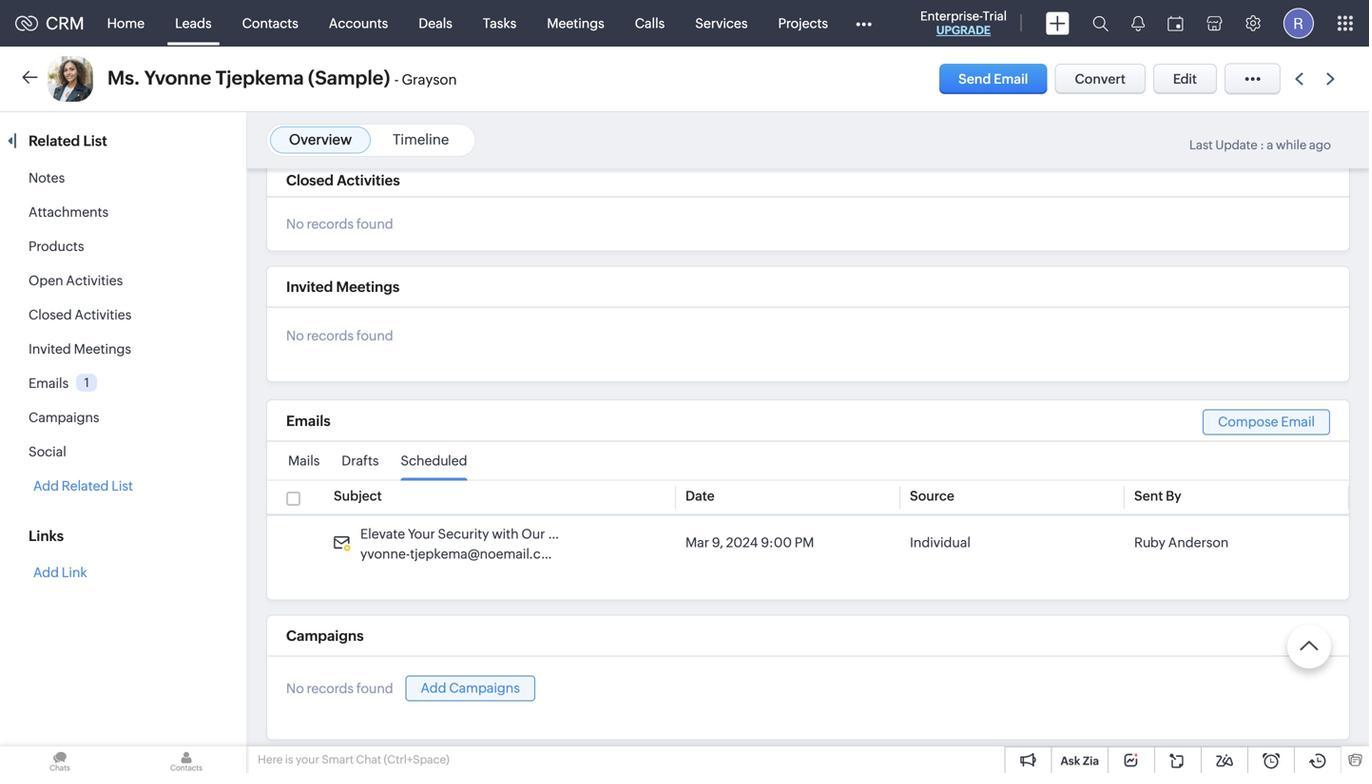 Task type: vqa. For each thing, say whether or not it's contained in the screenshot.
field
no



Task type: describe. For each thing, give the bounding box(es) containing it.
compose email
[[1218, 414, 1315, 429]]

timeline
[[393, 131, 449, 148]]

notes
[[29, 170, 65, 185]]

ms.
[[107, 67, 140, 89]]

send
[[959, 71, 991, 87]]

here is your smart chat (ctrl+space)
[[258, 753, 450, 766]]

contacts
[[242, 16, 298, 31]]

closed activities link
[[29, 307, 132, 322]]

leads
[[175, 16, 212, 31]]

no records found for meetings
[[286, 328, 393, 343]]

services link
[[680, 0, 763, 46]]

mar
[[686, 535, 709, 550]]

2 vertical spatial meetings
[[74, 341, 131, 357]]

projects
[[778, 16, 828, 31]]

upgrade
[[937, 24, 991, 37]]

services
[[695, 16, 748, 31]]

add link
[[33, 565, 87, 580]]

your
[[408, 526, 435, 542]]

ask zia
[[1061, 755, 1099, 768]]

update
[[1216, 138, 1258, 152]]

edit button
[[1154, 64, 1217, 94]]

1 horizontal spatial invited
[[286, 279, 333, 295]]

activities for open activities link
[[66, 273, 123, 288]]

activities for closed activities link
[[75, 307, 132, 322]]

logo image
[[15, 16, 38, 31]]

related list
[[29, 133, 110, 149]]

sent
[[1135, 488, 1164, 503]]

your
[[296, 753, 320, 766]]

projects link
[[763, 0, 844, 46]]

invited meetings link
[[29, 341, 131, 357]]

records for closed
[[307, 216, 354, 231]]

smart
[[322, 753, 354, 766]]

campaigns inside add campaigns link
[[449, 681, 520, 696]]

links
[[29, 528, 64, 545]]

deals link
[[404, 0, 468, 46]]

home link
[[92, 0, 160, 46]]

products link
[[29, 239, 84, 254]]

email for send email
[[994, 71, 1029, 87]]

add for add campaigns
[[421, 681, 447, 696]]

mails
[[288, 453, 320, 468]]

(sample)
[[308, 67, 390, 89]]

social
[[29, 444, 66, 459]]

date
[[686, 488, 715, 503]]

social link
[[29, 444, 66, 459]]

ruby
[[1135, 535, 1166, 550]]

3 records from the top
[[307, 681, 354, 696]]

0 vertical spatial activities
[[337, 172, 400, 189]]

1 vertical spatial invited
[[29, 341, 71, 357]]

9,
[[712, 535, 724, 550]]

open activities
[[29, 273, 123, 288]]

profile image
[[1284, 8, 1314, 39]]

grayson
[[402, 71, 457, 88]]

0 vertical spatial emails
[[29, 376, 69, 391]]

chats image
[[0, 747, 120, 773]]

convert button
[[1055, 64, 1146, 94]]

1 horizontal spatial list
[[111, 478, 133, 494]]

1
[[84, 376, 89, 390]]

is
[[285, 753, 294, 766]]

create menu element
[[1035, 0, 1081, 46]]

2024
[[726, 535, 758, 550]]

found for closed activities
[[356, 216, 393, 231]]

enterprise-
[[921, 9, 983, 23]]

elevate your security with our exclusive solution! yvonne-tjepkema@noemail.com
[[360, 526, 665, 561]]

chat
[[356, 753, 381, 766]]

products
[[29, 239, 84, 254]]

send email button
[[940, 64, 1048, 94]]

source
[[910, 488, 955, 503]]

add for add link
[[33, 565, 59, 580]]

a
[[1267, 138, 1274, 152]]

trial
[[983, 9, 1007, 23]]

records for invited
[[307, 328, 354, 343]]

solution!
[[608, 526, 665, 542]]

deals
[[419, 16, 453, 31]]

no for closed
[[286, 216, 304, 231]]

tjepkema
[[216, 67, 304, 89]]

accounts
[[329, 16, 388, 31]]

1 vertical spatial related
[[62, 478, 109, 494]]

search image
[[1093, 15, 1109, 31]]

no records found for activities
[[286, 216, 393, 231]]

exclusive
[[548, 526, 606, 542]]

timeline link
[[393, 131, 449, 148]]

overview
[[289, 131, 352, 148]]

calendar image
[[1168, 16, 1184, 31]]

next record image
[[1327, 73, 1339, 85]]

add related list
[[33, 478, 133, 494]]

subject
[[334, 488, 382, 503]]

our
[[522, 526, 545, 542]]

open
[[29, 273, 63, 288]]

1 horizontal spatial emails
[[286, 413, 331, 429]]



Task type: locate. For each thing, give the bounding box(es) containing it.
attachments link
[[29, 204, 109, 220]]

1 vertical spatial no records found
[[286, 328, 393, 343]]

0 vertical spatial email
[[994, 71, 1029, 87]]

2 vertical spatial no
[[286, 681, 304, 696]]

attachments
[[29, 204, 109, 220]]

2 no from the top
[[286, 328, 304, 343]]

1 vertical spatial invited meetings
[[29, 341, 131, 357]]

1 records from the top
[[307, 216, 354, 231]]

1 vertical spatial meetings
[[336, 279, 400, 295]]

convert
[[1075, 71, 1126, 87]]

0 horizontal spatial emails
[[29, 376, 69, 391]]

0 horizontal spatial meetings
[[74, 341, 131, 357]]

1 vertical spatial no
[[286, 328, 304, 343]]

activities up invited meetings link
[[75, 307, 132, 322]]

sent by
[[1135, 488, 1182, 503]]

yvonne-
[[360, 546, 410, 561]]

invited
[[286, 279, 333, 295], [29, 341, 71, 357]]

while
[[1276, 138, 1307, 152]]

1 vertical spatial campaigns
[[286, 628, 364, 645]]

email right send
[[994, 71, 1029, 87]]

0 vertical spatial no records found
[[286, 216, 393, 231]]

profile element
[[1273, 0, 1326, 46]]

closed activities
[[286, 172, 400, 189], [29, 307, 132, 322]]

3 no records found from the top
[[286, 681, 393, 696]]

1 horizontal spatial email
[[1282, 414, 1315, 429]]

2 vertical spatial add
[[421, 681, 447, 696]]

campaigns link
[[29, 410, 99, 425]]

accounts link
[[314, 0, 404, 46]]

crm
[[46, 14, 84, 33]]

1 horizontal spatial closed activities
[[286, 172, 400, 189]]

no records found
[[286, 216, 393, 231], [286, 328, 393, 343], [286, 681, 393, 696]]

crm link
[[15, 14, 84, 33]]

last update : a while ago
[[1190, 138, 1332, 152]]

0 vertical spatial invited
[[286, 279, 333, 295]]

1 vertical spatial add
[[33, 565, 59, 580]]

1 no from the top
[[286, 216, 304, 231]]

edit
[[1174, 71, 1197, 87]]

0 horizontal spatial closed
[[29, 307, 72, 322]]

closed activities down overview
[[286, 172, 400, 189]]

link
[[62, 565, 87, 580]]

campaigns
[[29, 410, 99, 425], [286, 628, 364, 645], [449, 681, 520, 696]]

overview link
[[289, 131, 352, 148]]

closed
[[286, 172, 334, 189], [29, 307, 72, 322]]

activities down overview
[[337, 172, 400, 189]]

2 horizontal spatial meetings
[[547, 16, 605, 31]]

zia
[[1083, 755, 1099, 768]]

0 horizontal spatial closed activities
[[29, 307, 132, 322]]

1 vertical spatial emails
[[286, 413, 331, 429]]

1 no records found from the top
[[286, 216, 393, 231]]

scheduled
[[401, 453, 467, 468]]

notes link
[[29, 170, 65, 185]]

tasks
[[483, 16, 517, 31]]

2 horizontal spatial campaigns
[[449, 681, 520, 696]]

1 horizontal spatial closed
[[286, 172, 334, 189]]

2 vertical spatial no records found
[[286, 681, 393, 696]]

emails up mails
[[286, 413, 331, 429]]

1 found from the top
[[356, 216, 393, 231]]

Other Modules field
[[844, 8, 885, 39]]

0 horizontal spatial invited meetings
[[29, 341, 131, 357]]

pm
[[795, 535, 815, 550]]

9:00
[[761, 535, 792, 550]]

no
[[286, 216, 304, 231], [286, 328, 304, 343], [286, 681, 304, 696]]

ago
[[1310, 138, 1332, 152]]

tasks link
[[468, 0, 532, 46]]

0 vertical spatial records
[[307, 216, 354, 231]]

1 vertical spatial email
[[1282, 414, 1315, 429]]

security
[[438, 526, 489, 542]]

0 vertical spatial no
[[286, 216, 304, 231]]

0 vertical spatial meetings
[[547, 16, 605, 31]]

ruby anderson
[[1135, 535, 1229, 550]]

add campaigns link
[[406, 676, 535, 702]]

open activities link
[[29, 273, 123, 288]]

tjepkema@noemail.com
[[410, 546, 561, 561]]

no for invited
[[286, 328, 304, 343]]

0 horizontal spatial email
[[994, 71, 1029, 87]]

mar 9, 2024 9:00 pm
[[686, 535, 815, 550]]

2 records from the top
[[307, 328, 354, 343]]

3 found from the top
[[356, 681, 393, 696]]

0 horizontal spatial campaigns
[[29, 410, 99, 425]]

meetings link
[[532, 0, 620, 46]]

found
[[356, 216, 393, 231], [356, 328, 393, 343], [356, 681, 393, 696]]

activities up closed activities link
[[66, 273, 123, 288]]

contacts link
[[227, 0, 314, 46]]

ask
[[1061, 755, 1081, 768]]

0 vertical spatial campaigns
[[29, 410, 99, 425]]

1 vertical spatial list
[[111, 478, 133, 494]]

add for add related list
[[33, 478, 59, 494]]

0 vertical spatial list
[[83, 133, 107, 149]]

compose
[[1218, 414, 1279, 429]]

enterprise-trial upgrade
[[921, 9, 1007, 37]]

-
[[395, 71, 399, 88]]

1 vertical spatial closed
[[29, 307, 72, 322]]

meetings inside meetings link
[[547, 16, 605, 31]]

related down "social"
[[62, 478, 109, 494]]

drafts
[[342, 453, 379, 468]]

last
[[1190, 138, 1213, 152]]

yvonne
[[144, 67, 211, 89]]

0 horizontal spatial invited
[[29, 341, 71, 357]]

with
[[492, 526, 519, 542]]

add left "link"
[[33, 565, 59, 580]]

1 vertical spatial activities
[[66, 273, 123, 288]]

invited meetings
[[286, 279, 400, 295], [29, 341, 131, 357]]

search element
[[1081, 0, 1120, 47]]

add up (ctrl+space)
[[421, 681, 447, 696]]

2 vertical spatial activities
[[75, 307, 132, 322]]

home
[[107, 16, 145, 31]]

email for compose email
[[1282, 414, 1315, 429]]

closed down overview
[[286, 172, 334, 189]]

signals element
[[1120, 0, 1157, 47]]

0 vertical spatial related
[[29, 133, 80, 149]]

2 found from the top
[[356, 328, 393, 343]]

related
[[29, 133, 80, 149], [62, 478, 109, 494]]

previous record image
[[1295, 73, 1304, 85]]

1 vertical spatial closed activities
[[29, 307, 132, 322]]

:
[[1261, 138, 1265, 152]]

1 horizontal spatial campaigns
[[286, 628, 364, 645]]

0 vertical spatial closed activities
[[286, 172, 400, 189]]

0 horizontal spatial list
[[83, 133, 107, 149]]

closed activities up invited meetings link
[[29, 307, 132, 322]]

anderson
[[1169, 535, 1229, 550]]

leads link
[[160, 0, 227, 46]]

found for invited meetings
[[356, 328, 393, 343]]

create menu image
[[1046, 12, 1070, 35]]

0 vertical spatial found
[[356, 216, 393, 231]]

calls
[[635, 16, 665, 31]]

ms. yvonne tjepkema (sample) - grayson
[[107, 67, 457, 89]]

1 vertical spatial records
[[307, 328, 354, 343]]

signals image
[[1132, 15, 1145, 31]]

0 vertical spatial add
[[33, 478, 59, 494]]

related up notes
[[29, 133, 80, 149]]

2 vertical spatial found
[[356, 681, 393, 696]]

send email
[[959, 71, 1029, 87]]

contacts image
[[126, 747, 246, 773]]

2 vertical spatial campaigns
[[449, 681, 520, 696]]

email inside button
[[994, 71, 1029, 87]]

list
[[83, 133, 107, 149], [111, 478, 133, 494]]

individual
[[910, 535, 971, 550]]

here
[[258, 753, 283, 766]]

1 horizontal spatial invited meetings
[[286, 279, 400, 295]]

1 horizontal spatial meetings
[[336, 279, 400, 295]]

1 vertical spatial found
[[356, 328, 393, 343]]

add down social 'link'
[[33, 478, 59, 494]]

3 no from the top
[[286, 681, 304, 696]]

2 no records found from the top
[[286, 328, 393, 343]]

records
[[307, 216, 354, 231], [307, 328, 354, 343], [307, 681, 354, 696]]

emails up the campaigns link
[[29, 376, 69, 391]]

email right the compose
[[1282, 414, 1315, 429]]

closed down open
[[29, 307, 72, 322]]

0 vertical spatial closed
[[286, 172, 334, 189]]

0 vertical spatial invited meetings
[[286, 279, 400, 295]]

2 vertical spatial records
[[307, 681, 354, 696]]



